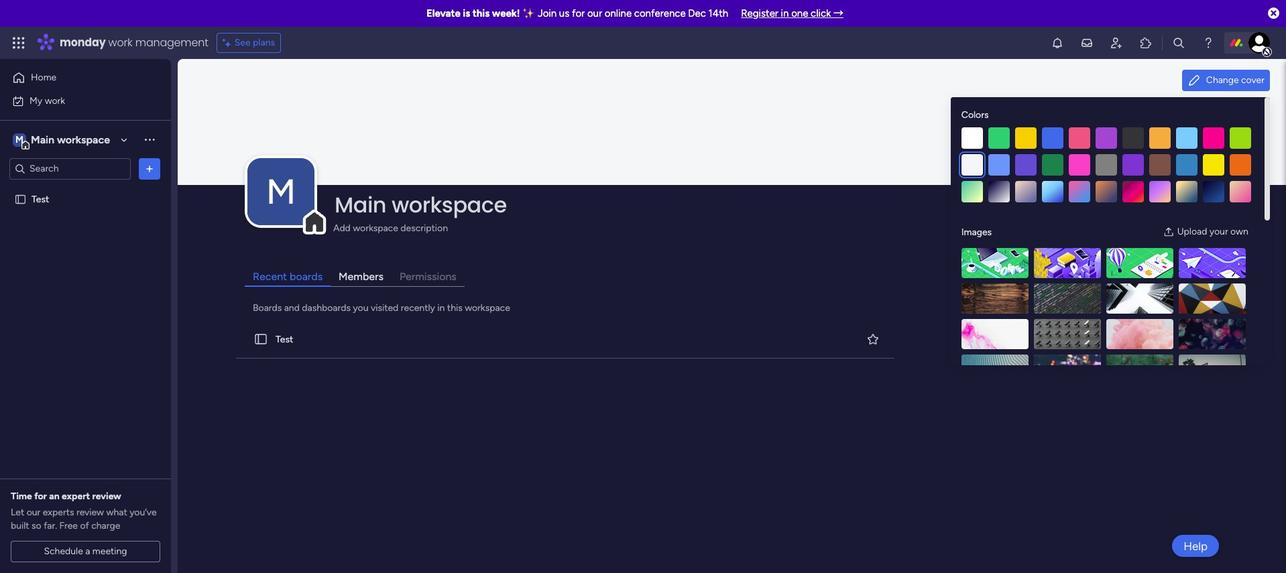 Task type: locate. For each thing, give the bounding box(es) containing it.
m
[[15, 134, 23, 145], [266, 171, 296, 213]]

of
[[80, 520, 89, 532]]

public board image down workspace icon on the top left of the page
[[14, 193, 27, 206]]

work inside button
[[45, 95, 65, 106]]

images
[[961, 226, 992, 238]]

1 vertical spatial main
[[335, 190, 386, 220]]

and
[[284, 302, 300, 314]]

main workspace
[[31, 133, 110, 146], [335, 190, 507, 220]]

workspace
[[57, 133, 110, 146], [392, 190, 507, 220], [353, 223, 398, 234], [465, 302, 510, 314]]

1 vertical spatial review
[[76, 507, 104, 518]]

main workspace inside workspace selection 'element'
[[31, 133, 110, 146]]

0 vertical spatial for
[[572, 7, 585, 19]]

add
[[333, 223, 351, 234]]

1 horizontal spatial work
[[108, 35, 132, 50]]

cover
[[1241, 74, 1265, 86]]

time for an expert review let our experts review what you've built so far. free of charge
[[11, 491, 157, 532]]

work right my at top left
[[45, 95, 65, 106]]

public board image inside test link
[[253, 332, 268, 347]]

0 vertical spatial work
[[108, 35, 132, 50]]

main up add
[[335, 190, 386, 220]]

review up what
[[92, 491, 121, 502]]

us
[[559, 7, 569, 19]]

1 vertical spatial our
[[27, 507, 40, 518]]

plans
[[253, 37, 275, 48]]

main
[[31, 133, 54, 146], [335, 190, 386, 220]]

inbox image
[[1080, 36, 1094, 50]]

main right workspace icon on the top left of the page
[[31, 133, 54, 146]]

main inside workspace selection 'element'
[[31, 133, 54, 146]]

see plans
[[234, 37, 275, 48]]

our inside time for an expert review let our experts review what you've built so far. free of charge
[[27, 507, 40, 518]]

for left an
[[34, 491, 47, 502]]

workspace inside 'element'
[[57, 133, 110, 146]]

test inside list box
[[32, 193, 49, 205]]

14th
[[708, 7, 728, 19]]

0 horizontal spatial main workspace
[[31, 133, 110, 146]]

1 vertical spatial test
[[276, 334, 293, 345]]

0 vertical spatial public board image
[[14, 193, 27, 206]]

0 horizontal spatial our
[[27, 507, 40, 518]]

options image
[[143, 162, 156, 175]]

test down and
[[276, 334, 293, 345]]

option
[[0, 187, 171, 190]]

this
[[473, 7, 490, 19], [447, 302, 462, 314]]

1 vertical spatial public board image
[[253, 332, 268, 347]]

workspace options image
[[143, 133, 156, 146]]

recent boards
[[253, 270, 323, 283]]

m inside workspace image
[[266, 171, 296, 213]]

change
[[1206, 74, 1239, 86]]

our left online
[[587, 7, 602, 19]]

test down "search in workspace" field
[[32, 193, 49, 205]]

0 horizontal spatial test
[[32, 193, 49, 205]]

you've
[[130, 507, 157, 518]]

an
[[49, 491, 59, 502]]

for
[[572, 7, 585, 19], [34, 491, 47, 502]]

notifications image
[[1051, 36, 1064, 50]]

our
[[587, 7, 602, 19], [27, 507, 40, 518]]

this right the recently
[[447, 302, 462, 314]]

public board image inside test list box
[[14, 193, 27, 206]]

let
[[11, 507, 24, 518]]

in left one
[[781, 7, 789, 19]]

m inside workspace icon
[[15, 134, 23, 145]]

1 vertical spatial main workspace
[[335, 190, 507, 220]]

select product image
[[12, 36, 25, 50]]

apps image
[[1139, 36, 1153, 50]]

change cover button
[[1182, 70, 1270, 91]]

0 vertical spatial main workspace
[[31, 133, 110, 146]]

upload
[[1177, 226, 1207, 237]]

1 vertical spatial in
[[437, 302, 445, 314]]

charge
[[91, 520, 120, 532]]

0 vertical spatial main
[[31, 133, 54, 146]]

→
[[834, 7, 844, 19]]

public board image down boards
[[253, 332, 268, 347]]

in right the recently
[[437, 302, 445, 314]]

my work
[[30, 95, 65, 106]]

in
[[781, 7, 789, 19], [437, 302, 445, 314]]

work for my
[[45, 95, 65, 106]]

main workspace up "search in workspace" field
[[31, 133, 110, 146]]

1 horizontal spatial this
[[473, 7, 490, 19]]

1 vertical spatial this
[[447, 302, 462, 314]]

0 horizontal spatial work
[[45, 95, 65, 106]]

Main workspace field
[[331, 190, 1232, 220]]

work right monday
[[108, 35, 132, 50]]

0 vertical spatial our
[[587, 7, 602, 19]]

for inside time for an expert review let our experts review what you've built so far. free of charge
[[34, 491, 47, 502]]

main workspace up the description
[[335, 190, 507, 220]]

1 vertical spatial for
[[34, 491, 47, 502]]

this right the is
[[473, 7, 490, 19]]

see
[[234, 37, 251, 48]]

week!
[[492, 7, 520, 19]]

1 horizontal spatial in
[[781, 7, 789, 19]]

test
[[32, 193, 49, 205], [276, 334, 293, 345]]

is
[[463, 7, 470, 19]]

review
[[92, 491, 121, 502], [76, 507, 104, 518]]

1 vertical spatial work
[[45, 95, 65, 106]]

1 horizontal spatial public board image
[[253, 332, 268, 347]]

upload your own
[[1177, 226, 1248, 237]]

1 vertical spatial m
[[266, 171, 296, 213]]

0 horizontal spatial this
[[447, 302, 462, 314]]

m button
[[247, 158, 314, 225]]

review up of
[[76, 507, 104, 518]]

join
[[538, 7, 557, 19]]

0 vertical spatial m
[[15, 134, 23, 145]]

public board image
[[14, 193, 27, 206], [253, 332, 268, 347]]

0 horizontal spatial main
[[31, 133, 54, 146]]

invite members image
[[1110, 36, 1123, 50]]

for right us
[[572, 7, 585, 19]]

0 horizontal spatial public board image
[[14, 193, 27, 206]]

0 horizontal spatial in
[[437, 302, 445, 314]]

free
[[59, 520, 78, 532]]

1 horizontal spatial test
[[276, 334, 293, 345]]

my work button
[[8, 90, 144, 112]]

0 horizontal spatial for
[[34, 491, 47, 502]]

management
[[135, 35, 208, 50]]

0 horizontal spatial m
[[15, 134, 23, 145]]

so
[[32, 520, 41, 532]]

1 horizontal spatial our
[[587, 7, 602, 19]]

work
[[108, 35, 132, 50], [45, 95, 65, 106]]

0 vertical spatial test
[[32, 193, 49, 205]]

colors
[[961, 109, 989, 121]]

test link
[[233, 321, 897, 359]]

description
[[400, 223, 448, 234]]

1 horizontal spatial m
[[266, 171, 296, 213]]

our up so
[[27, 507, 40, 518]]

far.
[[44, 520, 57, 532]]

1 horizontal spatial main
[[335, 190, 386, 220]]

1 horizontal spatial main workspace
[[335, 190, 507, 220]]

time
[[11, 491, 32, 502]]

recent
[[253, 270, 287, 283]]

1 horizontal spatial for
[[572, 7, 585, 19]]



Task type: vqa. For each thing, say whether or not it's contained in the screenshot.
visited
yes



Task type: describe. For each thing, give the bounding box(es) containing it.
add workspace description
[[333, 223, 448, 234]]

dec
[[688, 7, 706, 19]]

schedule
[[44, 546, 83, 557]]

m for workspace icon on the top left of the page
[[15, 134, 23, 145]]

click
[[811, 7, 831, 19]]

register in one click →
[[741, 7, 844, 19]]

help image
[[1202, 36, 1215, 50]]

your
[[1209, 226, 1228, 237]]

upload your own button
[[1158, 221, 1254, 243]]

see plans button
[[216, 33, 281, 53]]

a
[[85, 546, 90, 557]]

elevate
[[426, 7, 460, 19]]

photo icon image
[[1163, 227, 1174, 237]]

test list box
[[0, 185, 171, 392]]

built
[[11, 520, 29, 532]]

0 vertical spatial review
[[92, 491, 121, 502]]

elevate is this week! ✨ join us for our online conference dec 14th
[[426, 7, 728, 19]]

test for the public board image in the test link
[[276, 334, 293, 345]]

test for the public board image in test list box
[[32, 193, 49, 205]]

✨
[[522, 7, 535, 19]]

monday work management
[[60, 35, 208, 50]]

expert
[[62, 491, 90, 502]]

conference
[[634, 7, 686, 19]]

help button
[[1172, 535, 1219, 557]]

one
[[791, 7, 808, 19]]

workspace selection element
[[13, 132, 112, 149]]

search everything image
[[1172, 36, 1185, 50]]

members
[[339, 270, 384, 283]]

online
[[605, 7, 632, 19]]

workspace image
[[13, 132, 26, 147]]

home button
[[8, 67, 144, 89]]

permissions
[[400, 270, 456, 283]]

what
[[106, 507, 127, 518]]

boards
[[290, 270, 323, 283]]

boards
[[253, 302, 282, 314]]

0 vertical spatial in
[[781, 7, 789, 19]]

own
[[1230, 226, 1248, 237]]

schedule a meeting button
[[11, 541, 160, 563]]

brad klo image
[[1249, 32, 1270, 54]]

help
[[1184, 539, 1208, 553]]

Search in workspace field
[[28, 161, 112, 176]]

work for monday
[[108, 35, 132, 50]]

you
[[353, 302, 368, 314]]

register in one click → link
[[741, 7, 844, 19]]

register
[[741, 7, 778, 19]]

recently
[[401, 302, 435, 314]]

boards and dashboards you visited recently in this workspace
[[253, 302, 510, 314]]

workspace image
[[247, 158, 314, 225]]

monday
[[60, 35, 106, 50]]

experts
[[43, 507, 74, 518]]

schedule a meeting
[[44, 546, 127, 557]]

home
[[31, 72, 56, 83]]

my
[[30, 95, 42, 106]]

m for workspace image
[[266, 171, 296, 213]]

add to favorites image
[[866, 332, 880, 346]]

meeting
[[92, 546, 127, 557]]

dashboards
[[302, 302, 351, 314]]

0 vertical spatial this
[[473, 7, 490, 19]]

visited
[[371, 302, 399, 314]]

change cover
[[1206, 74, 1265, 86]]



